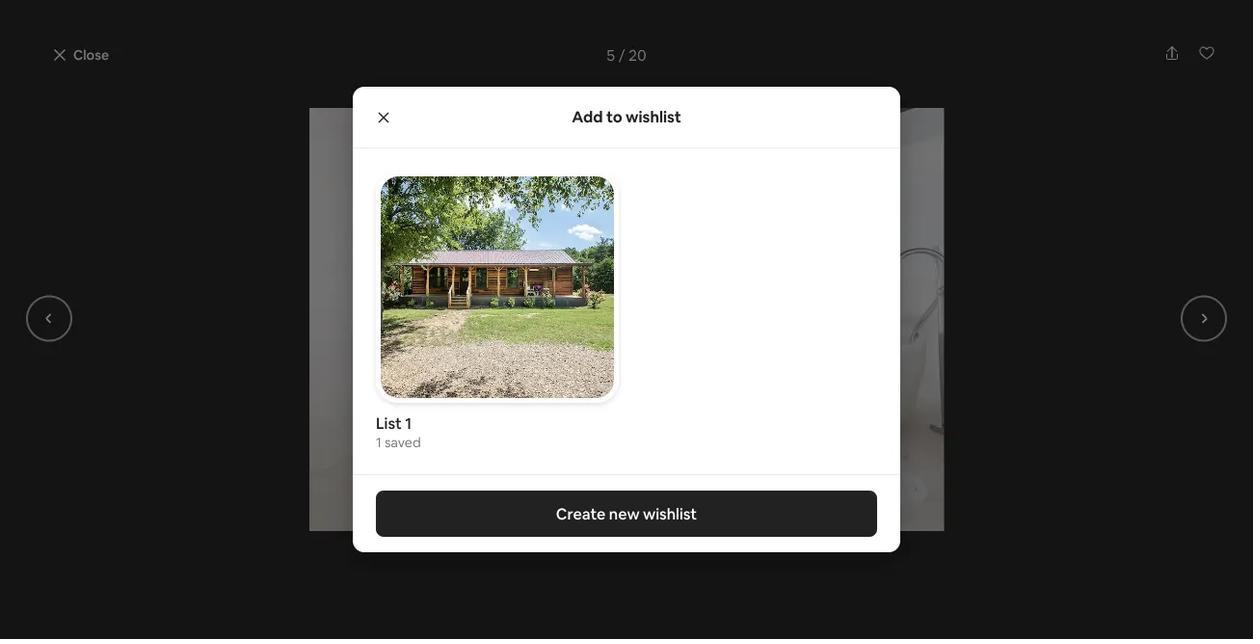 Task type: describe. For each thing, give the bounding box(es) containing it.
sardinia- beach front luxury villa image 3 image
[[635, 352, 897, 505]]

front
[[273, 98, 333, 131]]

sardinia-
[[87, 98, 190, 131]]

turks
[[406, 140, 440, 157]]

new
[[609, 504, 640, 524]]

add
[[572, 107, 603, 127]]

providenciales, caicos islands, turks & caicos islands button
[[212, 137, 545, 160]]

add to wishlist dialog
[[353, 87, 901, 553]]

entire
[[87, 535, 145, 562]]

luxury
[[339, 98, 418, 131]]

sardinia- beach front luxury villa image 1 image
[[87, 183, 627, 505]]

list
[[376, 413, 402, 433]]

1 caicos from the left
[[310, 140, 353, 157]]

villa
[[424, 98, 473, 131]]

providenciales,
[[212, 140, 307, 157]]

wishlist for create new wishlist
[[643, 504, 697, 524]]

beach
[[195, 98, 268, 131]]

wishlist for add to wishlist
[[626, 107, 682, 127]]

entire villa hosted by sulmare 1.5 baths
[[87, 535, 376, 588]]

list 1 1 saved
[[376, 413, 421, 451]]

1 horizontal spatial 1
[[405, 413, 412, 433]]

islands
[[501, 140, 545, 157]]

$1,393
[[831, 560, 895, 588]]



Task type: locate. For each thing, give the bounding box(es) containing it.
saved
[[385, 434, 421, 451]]

1 vertical spatial wishlist
[[643, 504, 697, 524]]

baths
[[313, 568, 353, 588]]

by sulmare
[[268, 535, 376, 562]]

to
[[607, 107, 623, 127]]

caicos down front
[[310, 140, 353, 157]]

1
[[405, 413, 412, 433], [376, 434, 382, 451]]

1 vertical spatial 1
[[376, 434, 382, 451]]

wishlist inside button
[[643, 504, 697, 524]]

/
[[619, 45, 625, 65]]

wishlist for list 1, 1 saved group
[[376, 172, 619, 451]]

5 / 20
[[607, 45, 647, 65]]

1.5
[[292, 568, 310, 588]]

sardinia- beach front luxury villa providenciales, caicos islands, turks & caicos islands
[[87, 98, 545, 157]]

sardinia- beach front luxury villa image 4 image
[[905, 183, 1167, 344]]

1 right list at the left of page
[[405, 413, 412, 433]]

islands,
[[356, 140, 403, 157]]

listing image 4 image
[[269, 327, 984, 639], [269, 327, 984, 639]]

listing image 5 image
[[93, 108, 1161, 531], [93, 108, 1161, 531]]

wishlist right new
[[643, 504, 697, 524]]

&
[[443, 140, 453, 157]]

hosted
[[193, 535, 263, 562]]

create
[[556, 504, 606, 524]]

2 caicos from the left
[[456, 140, 499, 157]]

dialog
[[0, 0, 1254, 639]]

sardinia- beach front luxury villa image 2 image
[[635, 183, 897, 344]]

1 horizontal spatial caicos
[[456, 140, 499, 157]]

villa
[[150, 535, 188, 562]]

create new wishlist
[[556, 504, 697, 524]]

0 horizontal spatial 1
[[376, 434, 382, 451]]

add to wishlist
[[572, 107, 682, 127]]

Start your search search field
[[482, 15, 772, 62]]

20
[[629, 45, 647, 65]]

caicos
[[310, 140, 353, 157], [456, 140, 499, 157]]

listing image 1 image
[[269, 0, 984, 75], [269, 0, 984, 75]]

wishlist
[[626, 107, 682, 127], [643, 504, 697, 524]]

0 vertical spatial 1
[[405, 413, 412, 433]]

5
[[607, 45, 616, 65]]

0 vertical spatial wishlist
[[626, 107, 682, 127]]

0 horizontal spatial caicos
[[310, 140, 353, 157]]

sardinia- beach front luxury villa image 5 image
[[905, 352, 1167, 505]]

caicos right '&'
[[456, 140, 499, 157]]

listing image 3 image
[[631, 83, 984, 320], [631, 83, 984, 320]]

learn more about the host, sulmare. image
[[663, 536, 717, 590], [663, 536, 717, 590]]

wishlist right to
[[626, 107, 682, 127]]

create new wishlist button
[[376, 491, 878, 537]]

1 down list at the left of page
[[376, 434, 382, 451]]

listing image 2 image
[[269, 83, 623, 320], [269, 83, 623, 320]]



Task type: vqa. For each thing, say whether or not it's contained in the screenshot.
the add
yes



